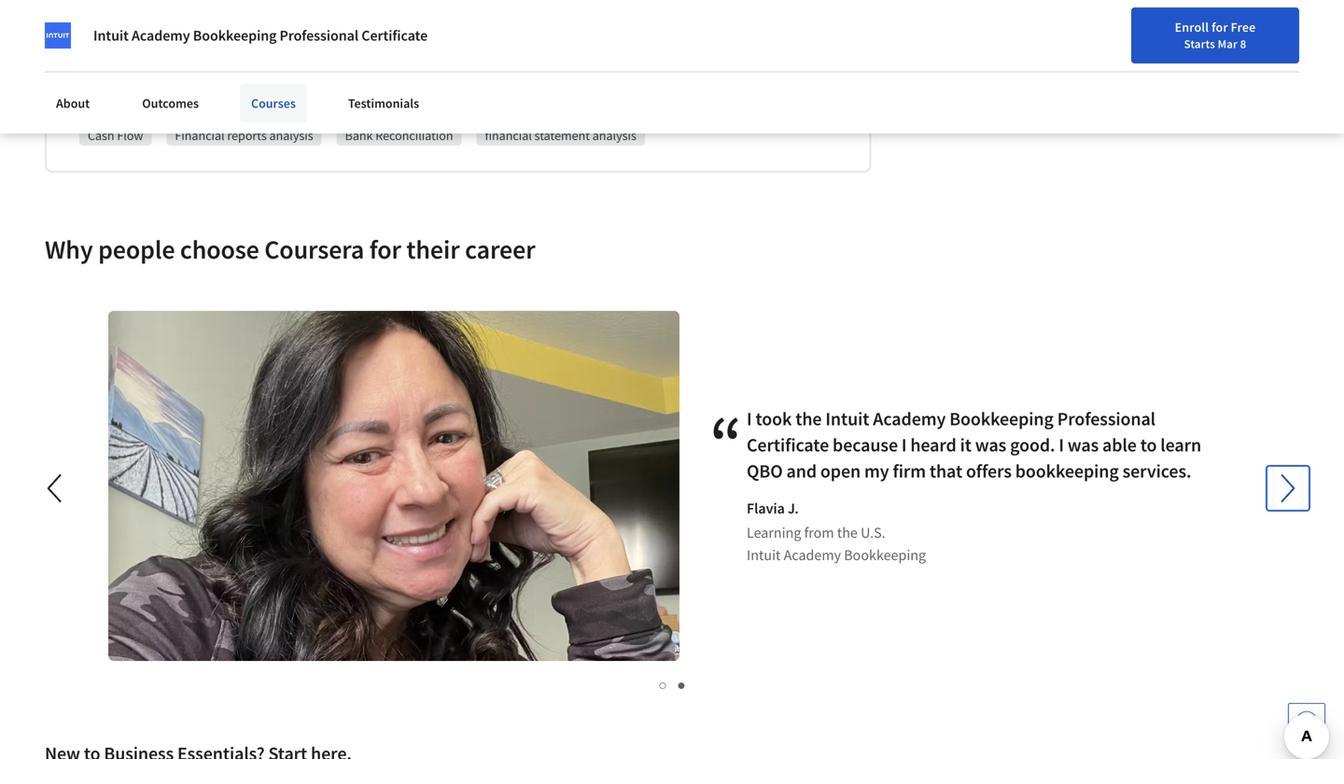 Task type: locate. For each thing, give the bounding box(es) containing it.
0 horizontal spatial for
[[369, 233, 401, 266]]

1 vertical spatial bookkeeping
[[950, 407, 1054, 431]]

career
[[964, 59, 1000, 76]]

reports
[[227, 127, 267, 144]]

good.
[[1010, 433, 1055, 457]]

1 vertical spatial certificate
[[747, 433, 829, 457]]

new
[[937, 59, 962, 76]]

about
[[56, 95, 90, 112]]

0 horizontal spatial the
[[796, 407, 822, 431]]

was right it
[[975, 433, 1007, 457]]

1 horizontal spatial the
[[837, 524, 858, 542]]

0 horizontal spatial statement
[[258, 11, 322, 30]]

coursera
[[264, 233, 364, 266]]

0 horizontal spatial certificate
[[362, 26, 428, 45]]

academy up heard
[[873, 407, 946, 431]]

financial
[[202, 11, 255, 30], [485, 127, 532, 144]]

i
[[747, 407, 752, 431], [902, 433, 907, 457], [1059, 433, 1064, 457]]

1 vertical spatial intuit
[[826, 407, 870, 431]]

1 horizontal spatial analysis
[[593, 127, 637, 144]]

2 horizontal spatial intuit
[[826, 407, 870, 431]]

your
[[910, 59, 935, 76]]

offers
[[966, 460, 1012, 483]]

to
[[261, 41, 274, 60], [1141, 433, 1157, 457]]

certificate
[[362, 26, 428, 45], [747, 433, 829, 457]]

outcomes
[[142, 95, 199, 112]]

it
[[960, 433, 972, 457]]

0 vertical spatial intuit
[[93, 26, 129, 45]]

statement
[[258, 11, 322, 30], [535, 127, 590, 144]]

0 horizontal spatial to
[[261, 41, 274, 60]]

english
[[1043, 58, 1089, 77]]

courses
[[251, 95, 296, 112]]

1 horizontal spatial was
[[1068, 433, 1099, 457]]

cash
[[88, 127, 114, 144]]

1 vertical spatial statement
[[535, 127, 590, 144]]

open
[[821, 460, 861, 483]]

1 vertical spatial financial
[[485, 127, 532, 144]]

1 vertical spatial academy
[[873, 407, 946, 431]]

1 horizontal spatial certificate
[[747, 433, 829, 457]]

financial
[[175, 127, 225, 144]]

to right skills
[[261, 41, 274, 60]]

bookkeeping
[[193, 26, 277, 45], [950, 407, 1054, 431], [844, 546, 926, 565]]

1 vertical spatial for
[[369, 233, 401, 266]]

for
[[30, 9, 50, 28]]

0 vertical spatial academy
[[132, 26, 190, 45]]

j.
[[788, 499, 799, 518]]

for left their
[[369, 233, 401, 266]]

skills you'll gain
[[79, 92, 182, 110]]

1 horizontal spatial professional
[[1058, 407, 1156, 431]]

1 horizontal spatial bookkeeping
[[844, 546, 926, 565]]

apply quantitative skills to analyze business health.
[[109, 41, 428, 60]]

2 analysis from the left
[[593, 127, 637, 144]]

i up firm
[[902, 433, 907, 457]]

testimonials link
[[337, 84, 431, 122]]

1 vertical spatial to
[[1141, 433, 1157, 457]]

firm
[[893, 460, 926, 483]]

financial reports analysis
[[175, 127, 313, 144]]

the right took
[[796, 407, 822, 431]]

because
[[833, 433, 898, 457]]

analyze
[[277, 41, 324, 60]]

my
[[865, 460, 889, 483]]

learning
[[747, 524, 801, 542]]

2 was from the left
[[1068, 433, 1099, 457]]

skills
[[79, 92, 113, 110]]

0 horizontal spatial i
[[747, 407, 752, 431]]

0 vertical spatial the
[[796, 407, 822, 431]]

1 horizontal spatial intuit
[[747, 546, 781, 565]]

i up bookkeeping on the right bottom
[[1059, 433, 1064, 457]]

quantitative
[[148, 41, 224, 60]]

i left took
[[747, 407, 752, 431]]

" i took the intuit academy bookkeeping professional certificate because i heard it was good. i was able to learn qbo and open my firm that offers bookkeeping services.
[[710, 396, 1202, 494]]

free
[[1231, 19, 1256, 35]]

1 vertical spatial the
[[837, 524, 858, 542]]

None search field
[[266, 49, 574, 86]]

2 horizontal spatial academy
[[873, 407, 946, 431]]

for individuals
[[30, 9, 124, 28]]

show notifications image
[[1150, 61, 1172, 83]]

health.
[[384, 41, 428, 60]]

certificate up testimonials link
[[362, 26, 428, 45]]

0 vertical spatial for
[[1212, 19, 1228, 35]]

1 analysis from the left
[[269, 127, 313, 144]]

0 horizontal spatial was
[[975, 433, 1007, 457]]

2 vertical spatial bookkeeping
[[844, 546, 926, 565]]

0 vertical spatial professional
[[280, 26, 359, 45]]

analysis for financial reports analysis
[[269, 127, 313, 144]]

their
[[406, 233, 460, 266]]

skills
[[227, 41, 258, 60]]

intuit up coursera "image"
[[93, 26, 129, 45]]

able
[[1103, 433, 1137, 457]]

academy down from
[[784, 546, 841, 565]]

intuit inside " i took the intuit academy bookkeeping professional certificate because i heard it was good. i was able to learn qbo and open my firm that offers bookkeeping services.
[[826, 407, 870, 431]]

analysis
[[269, 127, 313, 144], [593, 127, 637, 144]]

find
[[883, 59, 907, 76]]

the inside " i took the intuit academy bookkeeping professional certificate because i heard it was good. i was able to learn qbo and open my firm that offers bookkeeping services.
[[796, 407, 822, 431]]

starts
[[1184, 36, 1215, 51]]

2 vertical spatial academy
[[784, 546, 841, 565]]

0 horizontal spatial bookkeeping
[[193, 26, 277, 45]]

qbo
[[747, 460, 783, 483]]

individuals
[[53, 9, 124, 28]]

was
[[975, 433, 1007, 457], [1068, 433, 1099, 457]]

financial statement analysis
[[485, 127, 637, 144]]

heard
[[911, 433, 957, 457]]

0 horizontal spatial financial
[[202, 11, 255, 30]]

for up mar
[[1212, 19, 1228, 35]]

was up bookkeeping on the right bottom
[[1068, 433, 1099, 457]]

intuit
[[93, 26, 129, 45], [826, 407, 870, 431], [747, 546, 781, 565]]

bookkeeping
[[1016, 460, 1119, 483]]

apply
[[109, 41, 145, 60]]

intuit academy bookkeeping professional certificate
[[93, 26, 428, 45]]

from
[[804, 524, 834, 542]]

1 horizontal spatial for
[[1212, 19, 1228, 35]]

took
[[756, 407, 792, 431]]

1 vertical spatial professional
[[1058, 407, 1156, 431]]

0 vertical spatial to
[[261, 41, 274, 60]]

to up services.
[[1141, 433, 1157, 457]]

services.
[[1123, 460, 1192, 483]]

flavia j. learning from the u.s. intuit academy bookkeeping
[[747, 499, 926, 565]]

intuit down learning
[[747, 546, 781, 565]]

and
[[787, 460, 817, 483]]

for
[[1212, 19, 1228, 35], [369, 233, 401, 266]]

the
[[796, 407, 822, 431], [837, 524, 858, 542]]

0 horizontal spatial analysis
[[269, 127, 313, 144]]

career
[[465, 233, 536, 266]]

2 horizontal spatial i
[[1059, 433, 1064, 457]]

gain
[[155, 92, 182, 110]]

go to previous testimonial image
[[35, 466, 77, 511], [47, 474, 61, 503]]

the inside flavia j. learning from the u.s. intuit academy bookkeeping
[[837, 524, 858, 542]]

0 horizontal spatial academy
[[132, 26, 190, 45]]

1 horizontal spatial academy
[[784, 546, 841, 565]]

1 horizontal spatial to
[[1141, 433, 1157, 457]]

certificate up and
[[747, 433, 829, 457]]

2 vertical spatial intuit
[[747, 546, 781, 565]]

professional inside " i took the intuit academy bookkeeping professional certificate because i heard it was good. i was able to learn qbo and open my firm that offers bookkeeping services.
[[1058, 407, 1156, 431]]

1 horizontal spatial statement
[[535, 127, 590, 144]]

academy
[[132, 26, 190, 45], [873, 407, 946, 431], [784, 546, 841, 565]]

professional
[[280, 26, 359, 45], [1058, 407, 1156, 431]]

2 horizontal spatial bookkeeping
[[950, 407, 1054, 431]]

academy up gain on the left of page
[[132, 26, 190, 45]]

the left the u.s.
[[837, 524, 858, 542]]

intuit up because
[[826, 407, 870, 431]]



Task type: vqa. For each thing, say whether or not it's contained in the screenshot.
rightmost 'about'
no



Task type: describe. For each thing, give the bounding box(es) containing it.
flow
[[117, 127, 143, 144]]

slides element
[[78, 675, 1266, 694]]

choose
[[180, 233, 259, 266]]

you'll
[[116, 92, 152, 110]]

coursera image
[[22, 53, 141, 82]]

find your new career
[[883, 59, 1000, 76]]

0 horizontal spatial intuit
[[93, 26, 129, 45]]

reconciliation
[[376, 127, 453, 144]]

basic
[[166, 11, 199, 30]]

0 vertical spatial financial
[[202, 11, 255, 30]]

go to next testimonial image
[[1267, 466, 1310, 511]]

certificate inside " i took the intuit academy bookkeeping professional certificate because i heard it was good. i was able to learn qbo and open my firm that offers bookkeeping services.
[[747, 433, 829, 457]]

analysis for financial statement analysis
[[593, 127, 637, 144]]

mar
[[1218, 36, 1238, 51]]

methods.
[[388, 11, 448, 30]]

academy inside " i took the intuit academy bookkeeping professional certificate because i heard it was good. i was able to learn qbo and open my firm that offers bookkeeping services.
[[873, 407, 946, 431]]

analytical
[[325, 11, 385, 30]]

enroll
[[1175, 19, 1209, 35]]

help center image
[[1296, 711, 1318, 733]]

bank
[[345, 127, 373, 144]]

1 was from the left
[[975, 433, 1007, 457]]

1 horizontal spatial i
[[902, 433, 907, 457]]

intuit inside flavia j. learning from the u.s. intuit academy bookkeeping
[[747, 546, 781, 565]]

describe basic financial statement analytical methods.
[[109, 11, 448, 30]]

"
[[710, 396, 743, 494]]

business
[[327, 41, 381, 60]]

1 horizontal spatial financial
[[485, 127, 532, 144]]

0 horizontal spatial professional
[[280, 26, 359, 45]]

outcomes link
[[131, 84, 210, 122]]

describe
[[109, 11, 163, 30]]

bookkeeping inside " i took the intuit academy bookkeeping professional certificate because i heard it was good. i was able to learn qbo and open my firm that offers bookkeeping services.
[[950, 407, 1054, 431]]

people
[[98, 233, 175, 266]]

that
[[930, 460, 963, 483]]

cash flow
[[88, 127, 143, 144]]

testimonials
[[348, 95, 419, 112]]

courses link
[[240, 84, 307, 122]]

why
[[45, 233, 93, 266]]

find your new career link
[[874, 56, 1010, 79]]

bookkeeping inside flavia j. learning from the u.s. intuit academy bookkeeping
[[844, 546, 926, 565]]

to inside " i took the intuit academy bookkeeping professional certificate because i heard it was good. i was able to learn qbo and open my firm that offers bookkeeping services.
[[1141, 433, 1157, 457]]

0 vertical spatial statement
[[258, 11, 322, 30]]

u.s.
[[861, 524, 886, 542]]

english button
[[1010, 37, 1122, 98]]

enroll for free starts mar 8
[[1175, 19, 1256, 51]]

0 vertical spatial bookkeeping
[[193, 26, 277, 45]]

why people choose coursera for their career
[[45, 233, 536, 266]]

learner flavia j usa image
[[108, 311, 680, 661]]

8
[[1240, 36, 1247, 51]]

flavia
[[747, 499, 785, 518]]

learn
[[1161, 433, 1202, 457]]

academy inside flavia j. learning from the u.s. intuit academy bookkeeping
[[784, 546, 841, 565]]

about link
[[45, 84, 101, 122]]

for inside enroll for free starts mar 8
[[1212, 19, 1228, 35]]

intuit image
[[45, 22, 71, 49]]

0 vertical spatial certificate
[[362, 26, 428, 45]]

bank reconciliation
[[345, 127, 453, 144]]



